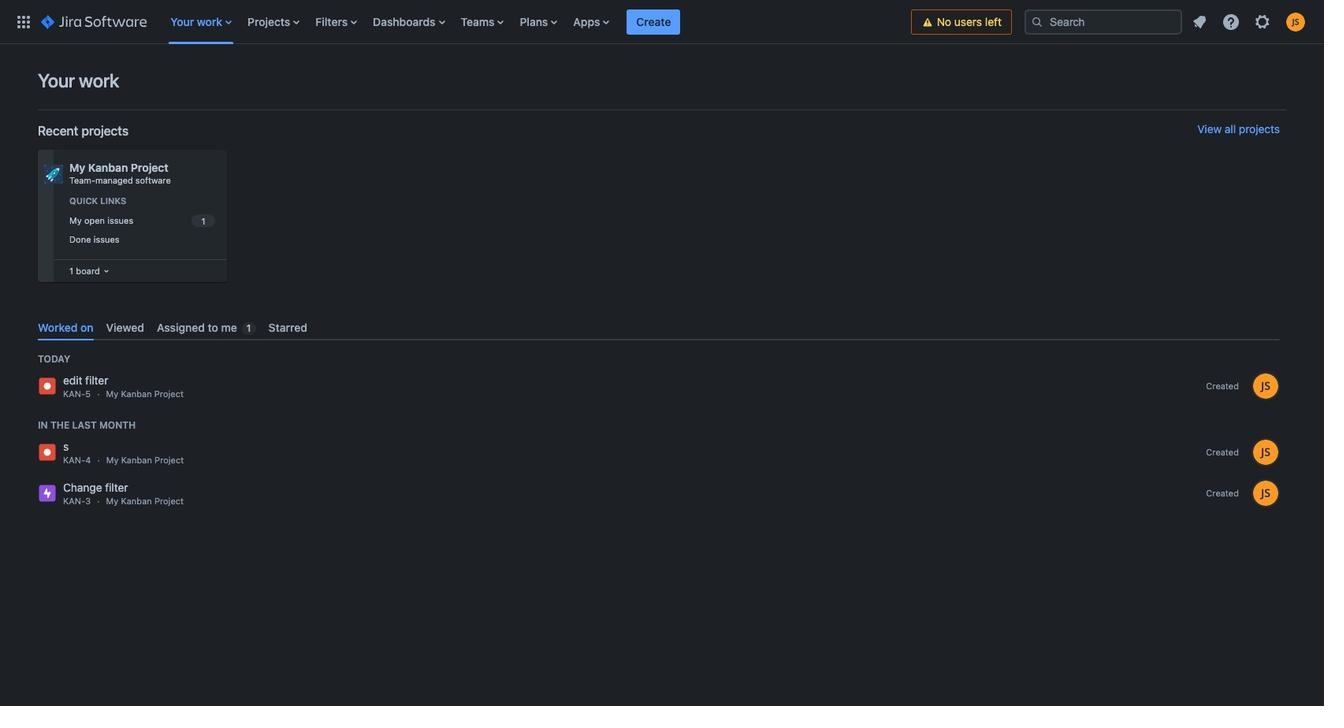Task type: vqa. For each thing, say whether or not it's contained in the screenshot.
SEARCH field
yes



Task type: locate. For each thing, give the bounding box(es) containing it.
help image
[[1222, 12, 1241, 31]]

1 horizontal spatial list
[[1186, 7, 1315, 36]]

primary element
[[9, 0, 911, 44]]

your profile and settings image
[[1287, 12, 1305, 31]]

banner
[[0, 0, 1324, 44]]

jira software image
[[41, 12, 147, 31], [41, 12, 147, 31]]

Search field
[[1025, 9, 1182, 34]]

tab list
[[32, 315, 1287, 341]]

list
[[163, 0, 911, 44], [1186, 7, 1315, 36]]

list item
[[627, 0, 681, 44]]

None search field
[[1025, 9, 1182, 34]]



Task type: describe. For each thing, give the bounding box(es) containing it.
search image
[[1031, 15, 1044, 28]]

notifications image
[[1190, 12, 1209, 31]]

board image
[[100, 265, 113, 277]]

0 horizontal spatial list
[[163, 0, 911, 44]]

settings image
[[1253, 12, 1272, 31]]

appswitcher icon image
[[14, 12, 33, 31]]



